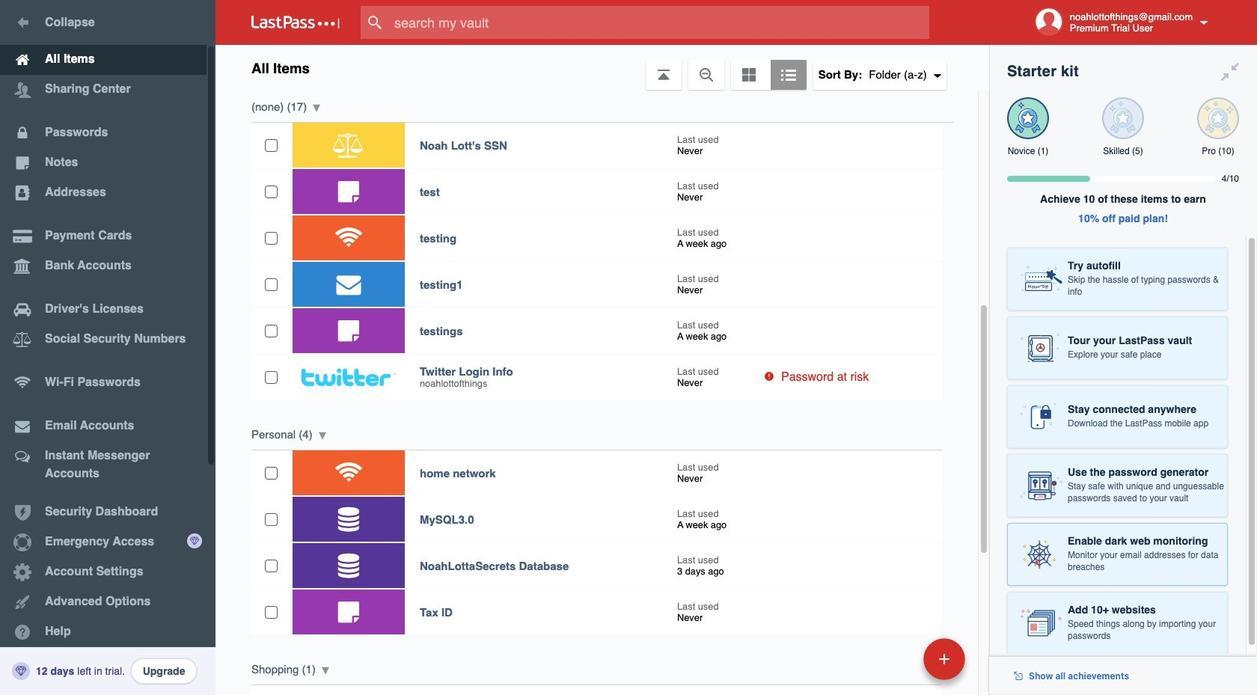 Task type: locate. For each thing, give the bounding box(es) containing it.
new item navigation
[[821, 634, 975, 695]]

search my vault text field
[[361, 6, 959, 39]]

lastpass image
[[251, 16, 340, 29]]

vault options navigation
[[216, 45, 990, 90]]

main navigation navigation
[[0, 0, 216, 695]]



Task type: describe. For each thing, give the bounding box(es) containing it.
Search search field
[[361, 6, 959, 39]]

new item element
[[821, 638, 971, 680]]



